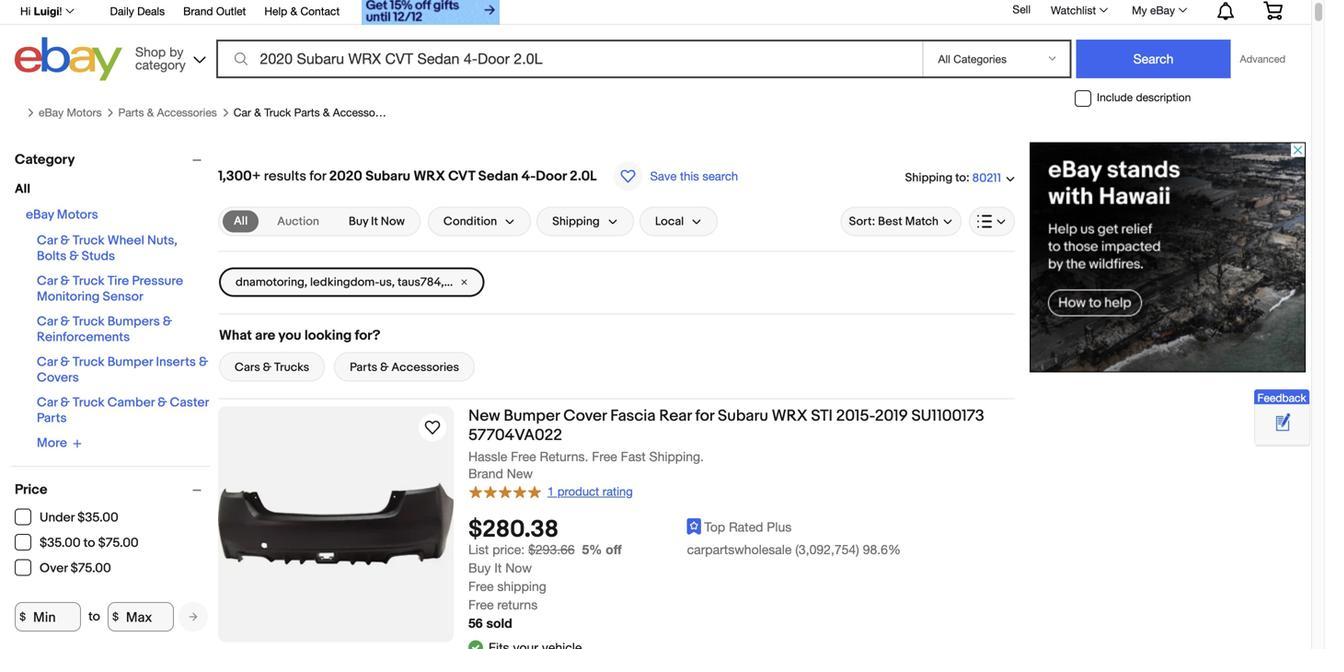 Task type: locate. For each thing, give the bounding box(es) containing it.
1 horizontal spatial new
[[507, 466, 533, 481]]

0 vertical spatial buy
[[349, 214, 369, 229]]

0 vertical spatial $35.00
[[77, 510, 118, 526]]

car up "1,300" on the top
[[234, 106, 251, 119]]

subaru right rear
[[718, 407, 769, 426]]

luigi
[[34, 5, 59, 17]]

0 vertical spatial now
[[381, 214, 405, 229]]

1 vertical spatial parts & accessories
[[350, 361, 460, 375]]

$75.00
[[98, 536, 139, 551], [71, 561, 111, 577]]

2 vertical spatial ebay
[[26, 207, 54, 223]]

motors up the car & truck wheel nuts, bolts & studs link
[[57, 207, 98, 223]]

1 horizontal spatial brand
[[469, 466, 504, 481]]

dnamotoring, ledkingdom-us, taus784,... link
[[219, 268, 485, 297]]

car down 'bolts'
[[37, 274, 58, 289]]

over $75.00
[[40, 561, 111, 577]]

returns
[[498, 597, 538, 612]]

car & truck tire pressure monitoring sensor link
[[37, 274, 183, 305]]

what are you looking for?
[[219, 327, 381, 344]]

:
[[967, 171, 970, 185]]

truck down studs in the left top of the page
[[73, 274, 105, 289]]

& right 'bolts'
[[69, 249, 79, 264]]

now
[[381, 214, 405, 229], [506, 560, 532, 575]]

1 vertical spatial now
[[506, 560, 532, 575]]

1 vertical spatial motors
[[57, 207, 98, 223]]

for left 2020
[[310, 168, 326, 185]]

brand down hassle
[[469, 466, 504, 481]]

bumper up camber
[[107, 355, 153, 370]]

0 vertical spatial bumper
[[107, 355, 153, 370]]

daily
[[110, 5, 134, 17]]

it down price:
[[495, 560, 502, 575]]

0 vertical spatial wrx
[[414, 168, 445, 185]]

sort: best match button
[[841, 207, 962, 236]]

to
[[956, 171, 967, 185], [83, 536, 95, 551], [88, 609, 100, 625]]

car & truck wheel nuts, bolts & studs link
[[37, 233, 178, 264]]

1 horizontal spatial bumper
[[504, 407, 560, 426]]

$ down over $75.00 link
[[19, 610, 26, 624]]

buy down 2020
[[349, 214, 369, 229]]

parts inside 'link'
[[294, 106, 320, 119]]

caster
[[170, 395, 209, 411]]

car left studs in the left top of the page
[[37, 233, 58, 249]]

1 horizontal spatial it
[[495, 560, 502, 575]]

0 horizontal spatial parts & accessories
[[118, 106, 217, 119]]

wrx left cvt
[[414, 168, 445, 185]]

5%
[[582, 542, 602, 557]]

rated
[[729, 519, 764, 534]]

shipping inside dropdown button
[[553, 214, 600, 229]]

$ for minimum value in $ text box
[[19, 610, 26, 624]]

1 vertical spatial to
[[83, 536, 95, 551]]

0 horizontal spatial bumper
[[107, 355, 153, 370]]

1 horizontal spatial buy
[[469, 560, 491, 575]]

watchlist link
[[1041, 0, 1117, 21]]

for right rear
[[696, 407, 715, 426]]

buy it now link
[[338, 211, 416, 233]]

1 vertical spatial parts & accessories link
[[334, 352, 475, 382]]

& left studs in the left top of the page
[[60, 233, 70, 249]]

buy down list
[[469, 560, 491, 575]]

buy it now
[[349, 214, 405, 229]]

buy
[[349, 214, 369, 229], [469, 560, 491, 575]]

0 vertical spatial shipping
[[906, 171, 953, 185]]

car & truck parts & accessories
[[234, 106, 393, 119]]

include
[[1098, 91, 1134, 104]]

0 vertical spatial ebay
[[1151, 4, 1176, 17]]

sedan
[[478, 168, 519, 185]]

parts up results at the top of page
[[294, 106, 320, 119]]

feedback
[[1258, 391, 1307, 404]]

Maximum Value in $ text field
[[108, 602, 174, 632]]

new up hassle
[[469, 407, 501, 426]]

are
[[255, 327, 276, 344]]

carpartswholesale (3,092,754) 98.6% buy it now free shipping free returns 56 sold
[[469, 542, 901, 631]]

0 vertical spatial to
[[956, 171, 967, 185]]

1 horizontal spatial all
[[234, 214, 248, 228]]

car & truck wheel nuts, bolts & studs car & truck tire pressure monitoring sensor car & truck bumpers & reinforcements car & truck bumper inserts & covers car & truck camber & caster parts
[[37, 233, 209, 426]]

save this search
[[651, 169, 739, 183]]

truck down reinforcements on the bottom left
[[73, 355, 105, 370]]

shop by category
[[135, 44, 186, 72]]

& right cars
[[263, 361, 272, 375]]

1 vertical spatial new
[[507, 466, 533, 481]]

1 horizontal spatial for
[[696, 407, 715, 426]]

$35.00 up over $75.00 link
[[40, 536, 81, 551]]

get an extra 15% off image
[[362, 0, 500, 25]]

shipping down 2.0l
[[553, 214, 600, 229]]

motors up "category" dropdown button
[[67, 106, 102, 119]]

wheel
[[107, 233, 144, 249]]

shop by category button
[[127, 37, 210, 77]]

all
[[15, 182, 30, 197], [234, 214, 248, 228]]

local button
[[640, 207, 718, 236]]

car
[[234, 106, 251, 119], [37, 233, 58, 249], [37, 274, 58, 289], [37, 314, 58, 330], [37, 355, 58, 370], [37, 395, 58, 411]]

ebay
[[1151, 4, 1176, 17], [39, 106, 64, 119], [26, 207, 54, 223]]

0 horizontal spatial buy
[[349, 214, 369, 229]]

2.0l
[[570, 168, 597, 185]]

1 horizontal spatial $
[[112, 610, 119, 624]]

1 horizontal spatial wrx
[[772, 407, 808, 426]]

now up shipping
[[506, 560, 532, 575]]

shipping.
[[650, 449, 704, 464]]

ebay motors up category
[[39, 106, 102, 119]]

ebay up 'bolts'
[[26, 207, 54, 223]]

parts & accessories down category
[[118, 106, 217, 119]]

cars & trucks
[[235, 361, 310, 375]]

1 horizontal spatial parts & accessories
[[350, 361, 460, 375]]

daily deals
[[110, 5, 165, 17]]

new bumper cover fascia rear for subaru wrx sti 2015-2019 su1100173 57704va022 image
[[218, 407, 454, 642]]

shipping left :
[[906, 171, 953, 185]]

0 horizontal spatial subaru
[[366, 168, 411, 185]]

1 vertical spatial shipping
[[553, 214, 600, 229]]

$35.00 up the $35.00 to $75.00 at the left of the page
[[77, 510, 118, 526]]

auction
[[277, 214, 319, 229]]

sell
[[1013, 3, 1031, 16]]

car & truck bumper inserts & covers link
[[37, 355, 208, 386]]

0 vertical spatial $75.00
[[98, 536, 139, 551]]

wrx
[[414, 168, 445, 185], [772, 407, 808, 426]]

new bumper cover fascia rear for subaru wrx sti 2015-2019 su1100173 57704va022 heading
[[469, 407, 985, 445]]

$280.38
[[469, 516, 559, 544]]

advanced link
[[1232, 41, 1296, 77]]

1 vertical spatial brand
[[469, 466, 504, 481]]

free down 57704va022
[[511, 449, 536, 464]]

new up 1 product rating link
[[507, 466, 533, 481]]

my
[[1133, 4, 1148, 17]]

$75.00 down the $35.00 to $75.00 at the left of the page
[[71, 561, 111, 577]]

advertisement region
[[1030, 142, 1307, 373]]

0 horizontal spatial it
[[371, 214, 378, 229]]

0 horizontal spatial $
[[19, 610, 26, 624]]

for inside new bumper cover fascia rear for subaru wrx sti 2015-2019 su1100173 57704va022 hassle free returns. free fast shipping. brand new
[[696, 407, 715, 426]]

shop
[[135, 44, 166, 59]]

to for :
[[956, 171, 967, 185]]

57704va022
[[469, 426, 563, 445]]

dnamotoring, ledkingdom-us, taus784,...
[[236, 275, 453, 289]]

parts & accessories link down for?
[[334, 352, 475, 382]]

0 vertical spatial it
[[371, 214, 378, 229]]

1 vertical spatial $35.00
[[40, 536, 81, 551]]

us,
[[380, 275, 395, 289]]

cover
[[564, 407, 607, 426]]

accessories up watch new bumper cover fascia rear for subaru wrx sti 2015-2019 su1100173 57704va022 image
[[392, 361, 460, 375]]

it
[[371, 214, 378, 229], [495, 560, 502, 575]]

listing options selector. list view selected. image
[[978, 214, 1007, 229]]

looking
[[305, 327, 352, 344]]

1 vertical spatial it
[[495, 560, 502, 575]]

& right help
[[291, 5, 298, 17]]

accessories up 2020
[[333, 106, 393, 119]]

parts up more
[[37, 411, 67, 426]]

to inside shipping to : 80211
[[956, 171, 967, 185]]

category
[[15, 152, 75, 168]]

1,300 + results for 2020 subaru wrx cvt sedan 4-door 2.0l
[[218, 168, 597, 185]]

$ right minimum value in $ text box
[[112, 610, 119, 624]]

subaru inside new bumper cover fascia rear for subaru wrx sti 2015-2019 su1100173 57704va022 hassle free returns. free fast shipping. brand new
[[718, 407, 769, 426]]

parts & accessories down for?
[[350, 361, 460, 375]]

1 horizontal spatial subaru
[[718, 407, 769, 426]]

for
[[310, 168, 326, 185], [696, 407, 715, 426]]

shipping
[[498, 579, 547, 594]]

1 vertical spatial buy
[[469, 560, 491, 575]]

1
[[548, 484, 555, 499]]

include description
[[1098, 91, 1192, 104]]

to for $75.00
[[83, 536, 95, 551]]

su1100173
[[912, 407, 985, 426]]

all down category
[[15, 182, 30, 197]]

sort:
[[850, 214, 876, 229]]

ebay motors link up 'bolts'
[[26, 207, 98, 223]]

now down the 1,300 + results for 2020 subaru wrx cvt sedan 4-door 2.0l
[[381, 214, 405, 229]]

1 $ from the left
[[19, 610, 26, 624]]

$75.00 down the under $35.00
[[98, 536, 139, 551]]

0 horizontal spatial shipping
[[553, 214, 600, 229]]

0 vertical spatial new
[[469, 407, 501, 426]]

accessories inside 'link'
[[333, 106, 393, 119]]

0 vertical spatial parts & accessories link
[[118, 106, 217, 119]]

subaru right 2020
[[366, 168, 411, 185]]

shipping inside shipping to : 80211
[[906, 171, 953, 185]]

truck up results at the top of page
[[264, 106, 291, 119]]

1 vertical spatial for
[[696, 407, 715, 426]]

1 vertical spatial ebay motors link
[[26, 207, 98, 223]]

subaru
[[366, 168, 411, 185], [718, 407, 769, 426]]

ebay motors link up category
[[39, 106, 102, 119]]

list price: $293.66 5% off
[[469, 542, 622, 557]]

0 horizontal spatial brand
[[183, 5, 213, 17]]

2 $ from the left
[[112, 610, 119, 624]]

None submit
[[1077, 40, 1232, 78]]

parts down for?
[[350, 361, 378, 375]]

bumper up returns.
[[504, 407, 560, 426]]

ebay motors up 'bolts'
[[26, 207, 98, 223]]

top rated plus
[[705, 519, 792, 534]]

ebay up category
[[39, 106, 64, 119]]

brand left outlet
[[183, 5, 213, 17]]

1 vertical spatial ebay motors
[[26, 207, 98, 223]]

to left maximum value in $ text box
[[88, 609, 100, 625]]

ebay right my
[[1151, 4, 1176, 17]]

to down the under $35.00
[[83, 536, 95, 551]]

truck left wheel at the left top of the page
[[73, 233, 105, 249]]

0 vertical spatial parts & accessories
[[118, 106, 217, 119]]

account navigation
[[10, 0, 1297, 27]]

1 vertical spatial $75.00
[[71, 561, 111, 577]]

for?
[[355, 327, 381, 344]]

to left 80211
[[956, 171, 967, 185]]

all down "1,300" on the top
[[234, 214, 248, 228]]

truck down covers
[[73, 395, 105, 411]]

parts & accessories link down category
[[118, 106, 217, 119]]

sti
[[812, 407, 833, 426]]

nuts,
[[147, 233, 178, 249]]

1 vertical spatial subaru
[[718, 407, 769, 426]]

0 horizontal spatial all
[[15, 182, 30, 197]]

1 horizontal spatial shipping
[[906, 171, 953, 185]]

top rated plus image
[[687, 518, 702, 535]]

1 horizontal spatial now
[[506, 560, 532, 575]]

parts & accessories inside $280.38 main content
[[350, 361, 460, 375]]

1 vertical spatial wrx
[[772, 407, 808, 426]]

what
[[219, 327, 252, 344]]

0 horizontal spatial parts & accessories link
[[118, 106, 217, 119]]

0 vertical spatial for
[[310, 168, 326, 185]]

car down monitoring
[[37, 314, 58, 330]]

and text__icon image
[[469, 638, 483, 649]]

monitoring
[[37, 289, 100, 305]]

1 vertical spatial bumper
[[504, 407, 560, 426]]

bumper inside new bumper cover fascia rear for subaru wrx sti 2015-2019 su1100173 57704va022 hassle free returns. free fast shipping. brand new
[[504, 407, 560, 426]]

wrx left "sti" at right bottom
[[772, 407, 808, 426]]

local
[[655, 214, 684, 229]]

it down the 1,300 + results for 2020 subaru wrx cvt sedan 4-door 2.0l
[[371, 214, 378, 229]]

1 vertical spatial all
[[234, 214, 248, 228]]

0 vertical spatial brand
[[183, 5, 213, 17]]



Task type: vqa. For each thing, say whether or not it's contained in the screenshot.
Bumper within the 'CAR & TRUCK WHEEL NUTS, BOLTS & STUDS CAR & TRUCK TIRE PRESSURE MONITORING SENSOR CAR & TRUCK BUMPERS & REINFORCEMENTS CAR & TRUCK BUMPER INSERTS & COVERS CAR & TRUCK CAMBER & CASTER PARTS'
yes



Task type: describe. For each thing, give the bounding box(es) containing it.
contact
[[301, 5, 340, 17]]

4-
[[522, 168, 536, 185]]

buy inside carpartswholesale (3,092,754) 98.6% buy it now free shipping free returns 56 sold
[[469, 560, 491, 575]]

& down 'bolts'
[[60, 274, 70, 289]]

$293.66
[[529, 542, 575, 557]]

off
[[606, 542, 622, 557]]

& up 2020
[[323, 106, 330, 119]]

1,300
[[218, 168, 252, 185]]

& right "inserts"
[[199, 355, 208, 370]]

price
[[15, 482, 47, 498]]

advanced
[[1241, 53, 1286, 65]]

studs
[[82, 249, 115, 264]]

$ for maximum value in $ text box
[[112, 610, 119, 624]]

camber
[[107, 395, 155, 411]]

my ebay link
[[1123, 0, 1196, 21]]

1 product rating
[[548, 484, 633, 499]]

accessories inside $280.38 main content
[[392, 361, 460, 375]]

under $35.00 link
[[15, 509, 119, 526]]

& right bumpers
[[163, 314, 172, 330]]

parts up "category" dropdown button
[[118, 106, 144, 119]]

98.6%
[[863, 542, 901, 557]]

deals
[[137, 5, 165, 17]]

reinforcements
[[37, 330, 130, 345]]

sensor
[[103, 289, 143, 305]]

list
[[469, 542, 489, 557]]

category
[[135, 57, 186, 72]]

truck down monitoring
[[73, 314, 105, 330]]

new bumper cover fascia rear for subaru wrx sti 2015-2019 su1100173 57704va022 hassle free returns. free fast shipping. brand new
[[469, 407, 985, 481]]

door
[[536, 168, 567, 185]]

brand outlet link
[[183, 2, 246, 22]]

hi luigi !
[[20, 5, 62, 17]]

1 vertical spatial ebay
[[39, 106, 64, 119]]

parts inside car & truck wheel nuts, bolts & studs car & truck tire pressure monitoring sensor car & truck bumpers & reinforcements car & truck bumper inserts & covers car & truck camber & caster parts
[[37, 411, 67, 426]]

ebay inside account navigation
[[1151, 4, 1176, 17]]

parts inside $280.38 main content
[[350, 361, 378, 375]]

shop by category banner
[[10, 0, 1297, 86]]

& up +
[[254, 106, 261, 119]]

you
[[279, 327, 302, 344]]

Search for anything text field
[[219, 41, 919, 76]]

more
[[37, 436, 67, 451]]

car down covers
[[37, 395, 58, 411]]

category button
[[15, 152, 210, 168]]

all link
[[223, 211, 259, 233]]

fast
[[621, 449, 646, 464]]

car down reinforcements on the bottom left
[[37, 355, 58, 370]]

0 vertical spatial all
[[15, 182, 30, 197]]

0 horizontal spatial for
[[310, 168, 326, 185]]

sort: best match
[[850, 214, 939, 229]]

fascia
[[611, 407, 656, 426]]

car inside 'link'
[[234, 106, 251, 119]]

shipping for shipping to : 80211
[[906, 171, 953, 185]]

condition button
[[428, 207, 531, 236]]

over $75.00 link
[[15, 560, 112, 577]]

cvt
[[449, 168, 475, 185]]

sell link
[[1005, 3, 1040, 16]]

match
[[906, 214, 939, 229]]

wrx inside new bumper cover fascia rear for subaru wrx sti 2015-2019 su1100173 57704va022 hassle free returns. free fast shipping. brand new
[[772, 407, 808, 426]]

rear
[[660, 407, 692, 426]]

$280.38 main content
[[218, 142, 1016, 649]]

1 product rating link
[[469, 483, 633, 499]]

help & contact link
[[265, 2, 340, 22]]

hassle
[[469, 449, 508, 464]]

$35.00 to $75.00 link
[[15, 534, 140, 551]]

condition
[[444, 214, 497, 229]]

!
[[59, 5, 62, 17]]

help & contact
[[265, 5, 340, 17]]

2 vertical spatial to
[[88, 609, 100, 625]]

this
[[680, 169, 700, 183]]

your shopping cart image
[[1263, 1, 1285, 20]]

dnamotoring,
[[236, 275, 308, 289]]

0 vertical spatial ebay motors link
[[39, 106, 102, 119]]

daily deals link
[[110, 2, 165, 22]]

over
[[40, 561, 68, 577]]

& down reinforcements on the bottom left
[[60, 355, 70, 370]]

brand inside brand outlet link
[[183, 5, 213, 17]]

accessories down category
[[157, 106, 217, 119]]

taus784,...
[[398, 275, 453, 289]]

& down for?
[[380, 361, 389, 375]]

tire
[[107, 274, 129, 289]]

by
[[170, 44, 184, 59]]

under $35.00
[[40, 510, 118, 526]]

all inside $280.38 main content
[[234, 214, 248, 228]]

pressure
[[132, 274, 183, 289]]

Minimum Value in $ text field
[[15, 602, 81, 632]]

80211
[[973, 171, 1002, 186]]

more button
[[37, 436, 82, 451]]

description
[[1137, 91, 1192, 104]]

1 horizontal spatial parts & accessories link
[[334, 352, 475, 382]]

brand inside new bumper cover fascia rear for subaru wrx sti 2015-2019 su1100173 57704va022 hassle free returns. free fast shipping. brand new
[[469, 466, 504, 481]]

cars & trucks link
[[219, 352, 325, 382]]

& down covers
[[60, 395, 70, 411]]

returns.
[[540, 449, 589, 464]]

2020
[[329, 168, 363, 185]]

& inside the help & contact link
[[291, 5, 298, 17]]

inserts
[[156, 355, 196, 370]]

(3,092,754)
[[796, 542, 860, 557]]

0 horizontal spatial now
[[381, 214, 405, 229]]

shipping button
[[537, 207, 634, 236]]

brand outlet
[[183, 5, 246, 17]]

under
[[40, 510, 75, 526]]

free down list
[[469, 579, 494, 594]]

save
[[651, 169, 677, 183]]

shipping to : 80211
[[906, 171, 1002, 186]]

rating
[[603, 484, 633, 499]]

cars
[[235, 361, 260, 375]]

it inside carpartswholesale (3,092,754) 98.6% buy it now free shipping free returns 56 sold
[[495, 560, 502, 575]]

& down monitoring
[[60, 314, 70, 330]]

new bumper cover fascia rear for subaru wrx sti 2015-2019 su1100173 57704va022 link
[[469, 407, 1016, 449]]

truck inside 'link'
[[264, 106, 291, 119]]

car & truck bumpers & reinforcements link
[[37, 314, 172, 345]]

All selected text field
[[234, 213, 248, 230]]

0 horizontal spatial new
[[469, 407, 501, 426]]

& left caster
[[158, 395, 167, 411]]

search
[[703, 169, 739, 183]]

now inside carpartswholesale (3,092,754) 98.6% buy it now free shipping free returns 56 sold
[[506, 560, 532, 575]]

save this search button
[[608, 161, 744, 192]]

bumper inside car & truck wheel nuts, bolts & studs car & truck tire pressure monitoring sensor car & truck bumpers & reinforcements car & truck bumper inserts & covers car & truck camber & caster parts
[[107, 355, 153, 370]]

2019
[[876, 407, 908, 426]]

0 vertical spatial subaru
[[366, 168, 411, 185]]

car & truck parts & accessories link
[[234, 106, 393, 119]]

free left fast
[[592, 449, 618, 464]]

results
[[264, 168, 307, 185]]

hi
[[20, 5, 31, 17]]

0 vertical spatial ebay motors
[[39, 106, 102, 119]]

watch new bumper cover fascia rear for subaru wrx sti 2015-2019 su1100173 57704va022 image
[[422, 417, 444, 439]]

bumpers
[[107, 314, 160, 330]]

& inside cars & trucks link
[[263, 361, 272, 375]]

+
[[252, 168, 261, 185]]

& down category
[[147, 106, 154, 119]]

none submit inside 'shop by category' banner
[[1077, 40, 1232, 78]]

shipping for shipping
[[553, 214, 600, 229]]

0 horizontal spatial wrx
[[414, 168, 445, 185]]

product
[[558, 484, 600, 499]]

free up 56
[[469, 597, 494, 612]]

0 vertical spatial motors
[[67, 106, 102, 119]]



